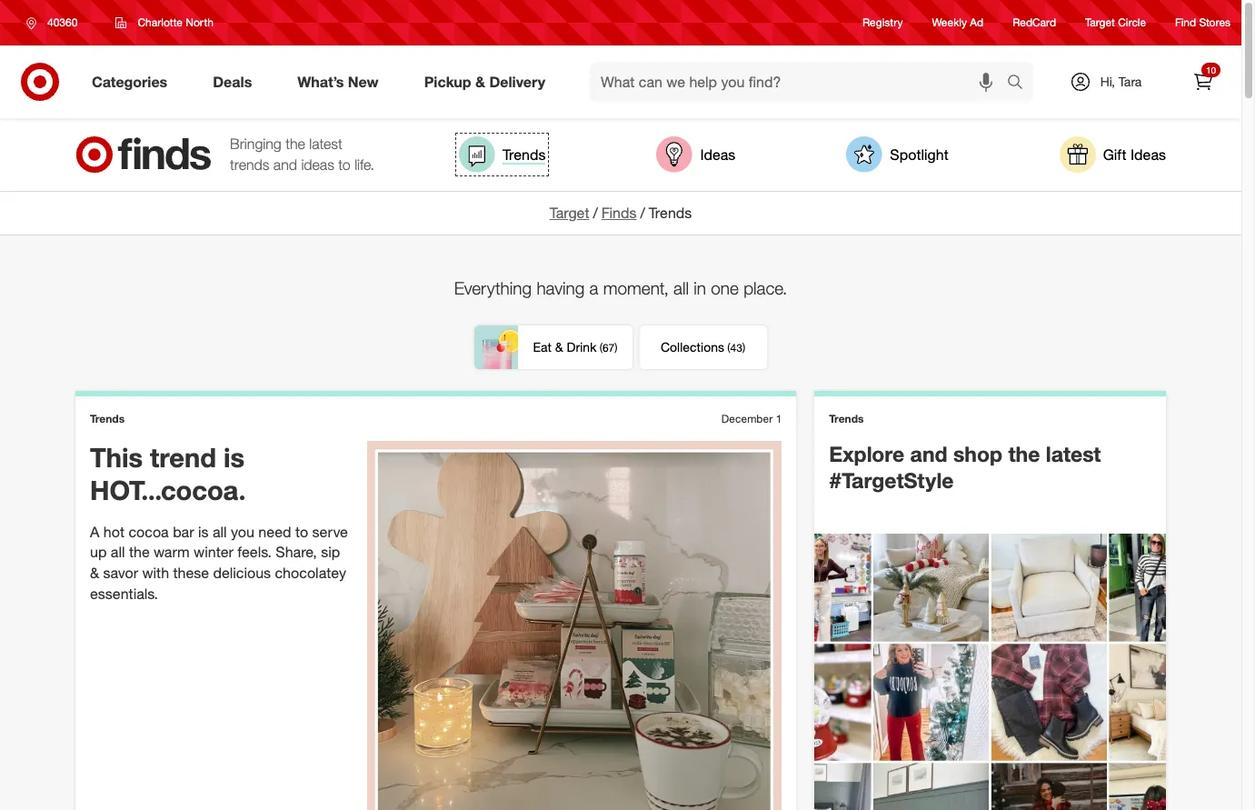 Task type: locate. For each thing, give the bounding box(es) containing it.
0 horizontal spatial )
[[615, 341, 618, 355]]

this trend is hot...cocoa. image
[[367, 441, 782, 810]]

0 vertical spatial is
[[224, 441, 245, 474]]

1
[[776, 412, 782, 425]]

( right collections
[[728, 341, 731, 355]]

eat
[[533, 339, 552, 355]]

) right collections
[[743, 341, 746, 355]]

40360 button
[[15, 6, 97, 39]]

to
[[338, 155, 351, 174], [296, 522, 308, 541]]

ideas link
[[657, 136, 736, 173]]

target for target / finds / trends
[[550, 204, 590, 222]]

0 horizontal spatial &
[[90, 564, 99, 582]]

2 horizontal spatial the
[[1009, 441, 1040, 467]]

( inside the eat & drink ( 67 )
[[600, 341, 603, 355]]

40360
[[47, 15, 78, 29]]

0 vertical spatial to
[[338, 155, 351, 174]]

2 vertical spatial &
[[90, 564, 99, 582]]

1 vertical spatial latest
[[1046, 441, 1101, 467]]

What can we help you find? suggestions appear below search field
[[590, 62, 1012, 102]]

1 / from the left
[[593, 204, 598, 222]]

67
[[603, 341, 615, 355]]

having
[[537, 277, 585, 298]]

1 vertical spatial target
[[550, 204, 590, 222]]

0 horizontal spatial and
[[274, 155, 297, 174]]

trends up this
[[90, 412, 125, 425]]

0 horizontal spatial target
[[550, 204, 590, 222]]

& for pickup
[[475, 72, 485, 91]]

all left in
[[674, 277, 689, 298]]

1 horizontal spatial is
[[224, 441, 245, 474]]

1 vertical spatial and
[[911, 441, 948, 467]]

& for eat
[[555, 339, 563, 355]]

and up #targetstyle
[[911, 441, 948, 467]]

find stores
[[1176, 16, 1231, 29]]

target inside target circle link
[[1086, 16, 1115, 29]]

& inside 'link'
[[475, 72, 485, 91]]

2 ( from the left
[[728, 341, 731, 355]]

target left circle
[[1086, 16, 1115, 29]]

charlotte
[[138, 15, 183, 29]]

you
[[231, 522, 254, 541]]

and inside explore and shop the latest #targetstyle
[[911, 441, 948, 467]]

to left life.
[[338, 155, 351, 174]]

pickup & delivery link
[[409, 62, 568, 102]]

eat & drink ( 67 )
[[533, 339, 618, 355]]

target / finds / trends
[[550, 204, 692, 222]]

(
[[600, 341, 603, 355], [728, 341, 731, 355]]

circle
[[1118, 16, 1147, 29]]

& down up
[[90, 564, 99, 582]]

0 vertical spatial latest
[[309, 135, 343, 153]]

1 vertical spatial &
[[555, 339, 563, 355]]

target left the finds link
[[550, 204, 590, 222]]

1 vertical spatial to
[[296, 522, 308, 541]]

1 horizontal spatial target
[[1086, 16, 1115, 29]]

& right the eat
[[555, 339, 563, 355]]

categories link
[[76, 62, 190, 102]]

this
[[90, 441, 143, 474]]

2 vertical spatial all
[[111, 543, 125, 561]]

spotlight
[[890, 145, 949, 163]]

1 vertical spatial all
[[213, 522, 227, 541]]

pickup & delivery
[[424, 72, 546, 91]]

) right the drink
[[615, 341, 618, 355]]

hot
[[103, 522, 124, 541]]

0 horizontal spatial the
[[129, 543, 150, 561]]

1 horizontal spatial all
[[213, 522, 227, 541]]

& inside a hot cocoa bar is all you need to serve up all the warm winter feels. share, sip & savor with these delicious chocolatey essentials.
[[90, 564, 99, 582]]

spotlight link
[[847, 136, 949, 173]]

and left the ideas
[[274, 155, 297, 174]]

/
[[593, 204, 598, 222], [640, 204, 645, 222]]

& right pickup
[[475, 72, 485, 91]]

1 ideas from the left
[[700, 145, 736, 163]]

0 horizontal spatial is
[[198, 522, 209, 541]]

1 vertical spatial is
[[198, 522, 209, 541]]

1 vertical spatial the
[[1009, 441, 1040, 467]]

is right bar
[[198, 522, 209, 541]]

deals
[[213, 72, 252, 91]]

delivery
[[489, 72, 546, 91]]

share,
[[276, 543, 317, 561]]

0 horizontal spatial /
[[593, 204, 598, 222]]

2 horizontal spatial all
[[674, 277, 689, 298]]

bar
[[173, 522, 194, 541]]

all up winter
[[213, 522, 227, 541]]

2 vertical spatial the
[[129, 543, 150, 561]]

cocoa
[[129, 522, 169, 541]]

0 horizontal spatial latest
[[309, 135, 343, 153]]

to inside a hot cocoa bar is all you need to serve up all the warm winter feels. share, sip & savor with these delicious chocolatey essentials.
[[296, 522, 308, 541]]

ad
[[970, 16, 984, 29]]

/ left the finds link
[[593, 204, 598, 222]]

december
[[722, 412, 773, 425]]

( right the drink
[[600, 341, 603, 355]]

is inside a hot cocoa bar is all you need to serve up all the warm winter feels. share, sip & savor with these delicious chocolatey essentials.
[[198, 522, 209, 541]]

registry link
[[863, 15, 903, 31]]

to up share,
[[296, 522, 308, 541]]

charlotte north
[[138, 15, 214, 29]]

1 horizontal spatial and
[[911, 441, 948, 467]]

1 horizontal spatial the
[[286, 135, 305, 153]]

find stores link
[[1176, 15, 1231, 31]]

trends
[[230, 155, 270, 174]]

everything having a moment, all in one place.
[[454, 277, 788, 298]]

0 vertical spatial and
[[274, 155, 297, 174]]

0 horizontal spatial ideas
[[700, 145, 736, 163]]

shop
[[954, 441, 1003, 467]]

/ right finds
[[640, 204, 645, 222]]

2 / from the left
[[640, 204, 645, 222]]

1 horizontal spatial &
[[475, 72, 485, 91]]

target circle
[[1086, 16, 1147, 29]]

redcard
[[1013, 16, 1056, 29]]

1 horizontal spatial to
[[338, 155, 351, 174]]

2 horizontal spatial &
[[555, 339, 563, 355]]

essentials.
[[90, 585, 158, 603]]

1 horizontal spatial (
[[728, 341, 731, 355]]

2 ) from the left
[[743, 341, 746, 355]]

the right shop in the bottom of the page
[[1009, 441, 1040, 467]]

bringing the latest trends and ideas to life.
[[230, 135, 374, 174]]

0 vertical spatial target
[[1086, 16, 1115, 29]]

ideas
[[700, 145, 736, 163], [1131, 145, 1166, 163]]

1 horizontal spatial )
[[743, 341, 746, 355]]

) inside the eat & drink ( 67 )
[[615, 341, 618, 355]]

delicious
[[213, 564, 271, 582]]

0 vertical spatial &
[[475, 72, 485, 91]]

hi, tara
[[1101, 74, 1142, 89]]

trends
[[503, 145, 546, 163], [649, 204, 692, 222], [90, 412, 125, 425], [829, 412, 864, 425]]

0 horizontal spatial to
[[296, 522, 308, 541]]

and inside bringing the latest trends and ideas to life.
[[274, 155, 297, 174]]

1 horizontal spatial latest
[[1046, 441, 1101, 467]]

is right trend
[[224, 441, 245, 474]]

is
[[224, 441, 245, 474], [198, 522, 209, 541]]

the
[[286, 135, 305, 153], [1009, 441, 1040, 467], [129, 543, 150, 561]]

1 horizontal spatial ideas
[[1131, 145, 1166, 163]]

all right up
[[111, 543, 125, 561]]

the down cocoa
[[129, 543, 150, 561]]

gift ideas
[[1103, 145, 1166, 163]]

find
[[1176, 16, 1197, 29]]

0 horizontal spatial (
[[600, 341, 603, 355]]

is inside this trend is hot...cocoa.
[[224, 441, 245, 474]]

1 horizontal spatial /
[[640, 204, 645, 222]]

latest inside explore and shop the latest #targetstyle
[[1046, 441, 1101, 467]]

1 ( from the left
[[600, 341, 603, 355]]

the up the ideas
[[286, 135, 305, 153]]

latest
[[309, 135, 343, 153], [1046, 441, 1101, 467]]

bringing
[[230, 135, 282, 153]]

all
[[674, 277, 689, 298], [213, 522, 227, 541], [111, 543, 125, 561]]

up
[[90, 543, 107, 561]]

target
[[1086, 16, 1115, 29], [550, 204, 590, 222]]

0 vertical spatial the
[[286, 135, 305, 153]]

1 ) from the left
[[615, 341, 618, 355]]

2 ideas from the left
[[1131, 145, 1166, 163]]

search
[[999, 74, 1043, 92]]

finds link
[[602, 204, 637, 222]]



Task type: vqa. For each thing, say whether or not it's contained in the screenshot.
HELPS
no



Task type: describe. For each thing, give the bounding box(es) containing it.
) inside collections ( 43 )
[[743, 341, 746, 355]]

a
[[590, 277, 599, 298]]

stores
[[1200, 16, 1231, 29]]

trends link
[[459, 136, 546, 173]]

hot...cocoa.
[[90, 474, 246, 507]]

a hot cocoa bar is all you need to serve up all the warm winter feels. share, sip & savor with these delicious chocolatey essentials.
[[90, 522, 348, 603]]

sip
[[321, 543, 340, 561]]

tara
[[1119, 74, 1142, 89]]

everything
[[454, 277, 532, 298]]

charlotte north button
[[104, 6, 225, 39]]

target for target circle
[[1086, 16, 1115, 29]]

finds
[[602, 204, 637, 222]]

trends right the finds link
[[649, 204, 692, 222]]

deals link
[[197, 62, 275, 102]]

gift
[[1103, 145, 1127, 163]]

#targetstyle
[[829, 467, 954, 493]]

with
[[142, 564, 169, 582]]

moment,
[[603, 277, 669, 298]]

10 link
[[1184, 62, 1224, 102]]

chocolatey
[[275, 564, 346, 582]]

what's new
[[298, 72, 379, 91]]

43
[[731, 341, 743, 355]]

a
[[90, 522, 99, 541]]

hi,
[[1101, 74, 1115, 89]]

feels.
[[238, 543, 272, 561]]

gift ideas link
[[1060, 136, 1166, 173]]

to inside bringing the latest trends and ideas to life.
[[338, 155, 351, 174]]

trends up the explore
[[829, 412, 864, 425]]

collage of people showing off their #targetstyle image
[[815, 534, 1166, 810]]

new
[[348, 72, 379, 91]]

0 horizontal spatial all
[[111, 543, 125, 561]]

winter
[[194, 543, 234, 561]]

categories
[[92, 72, 167, 91]]

target link
[[550, 204, 590, 222]]

explore and shop the latest #targetstyle
[[829, 441, 1101, 493]]

0 vertical spatial all
[[674, 277, 689, 298]]

life.
[[355, 155, 374, 174]]

explore
[[829, 441, 905, 467]]

the inside explore and shop the latest #targetstyle
[[1009, 441, 1040, 467]]

( inside collections ( 43 )
[[728, 341, 731, 355]]

the inside bringing the latest trends and ideas to life.
[[286, 135, 305, 153]]

search button
[[999, 62, 1043, 105]]

weekly ad
[[932, 16, 984, 29]]

10
[[1206, 65, 1216, 75]]

these
[[173, 564, 209, 582]]

this trend is hot...cocoa.
[[90, 441, 246, 507]]

place.
[[744, 277, 788, 298]]

serve
[[312, 522, 348, 541]]

drink
[[567, 339, 597, 355]]

warm
[[154, 543, 190, 561]]

target finds image
[[75, 136, 212, 173]]

december 1
[[722, 412, 782, 425]]

registry
[[863, 16, 903, 29]]

latest inside bringing the latest trends and ideas to life.
[[309, 135, 343, 153]]

collections ( 43 )
[[661, 339, 746, 355]]

what's
[[298, 72, 344, 91]]

north
[[186, 15, 214, 29]]

ideas
[[301, 155, 334, 174]]

weekly
[[932, 16, 967, 29]]

collections
[[661, 339, 725, 355]]

the inside a hot cocoa bar is all you need to serve up all the warm winter feels. share, sip & savor with these delicious chocolatey essentials.
[[129, 543, 150, 561]]

in
[[694, 277, 706, 298]]

target circle link
[[1086, 15, 1147, 31]]

one
[[711, 277, 739, 298]]

trends down delivery
[[503, 145, 546, 163]]

trend
[[150, 441, 216, 474]]

weekly ad link
[[932, 15, 984, 31]]

redcard link
[[1013, 15, 1056, 31]]

what's new link
[[282, 62, 402, 102]]

savor
[[103, 564, 138, 582]]

pickup
[[424, 72, 471, 91]]



